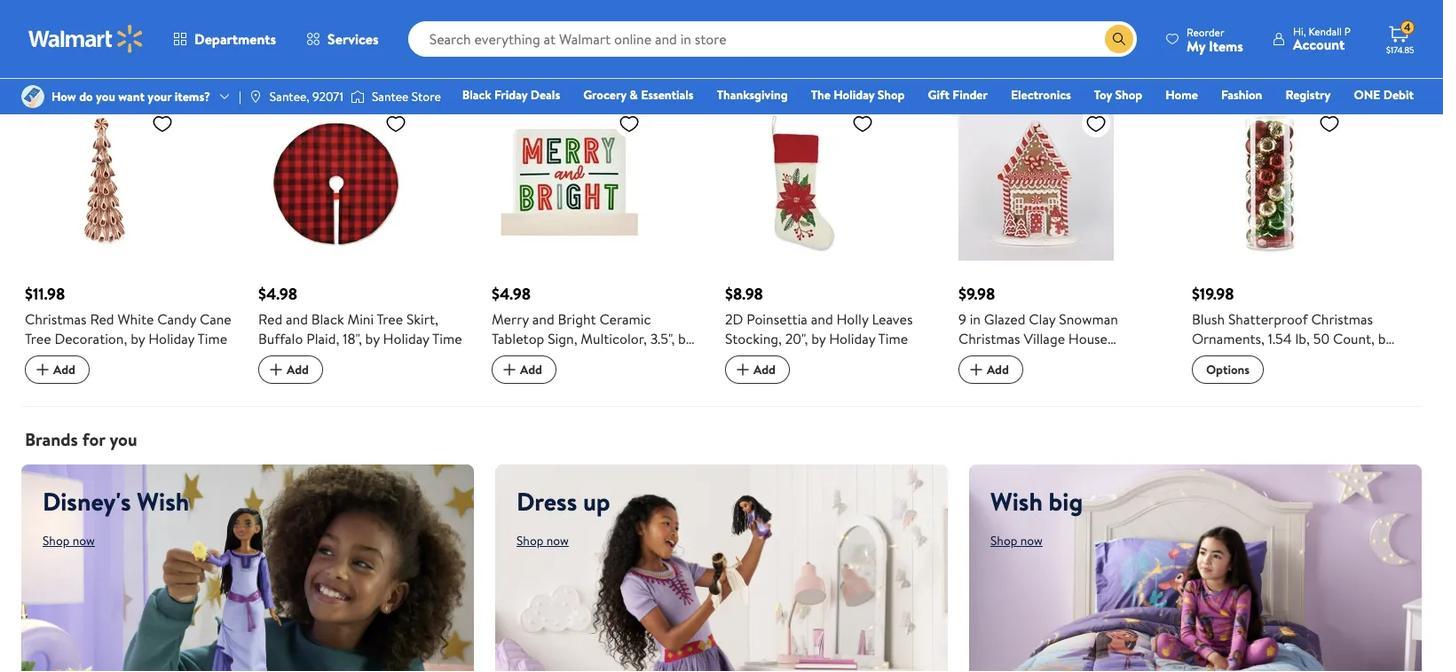 Task type: vqa. For each thing, say whether or not it's contained in the screenshot.
Electronics Link
yes



Task type: describe. For each thing, give the bounding box(es) containing it.
18",
[[343, 329, 362, 349]]

multicolor,
[[581, 329, 647, 349]]

glazed
[[984, 310, 1025, 329]]

debit
[[1383, 86, 1414, 104]]

departments
[[194, 29, 276, 49]]

buffalo
[[258, 329, 303, 349]]

more
[[21, 36, 62, 60]]

white
[[118, 310, 154, 329]]

brands for you
[[25, 428, 137, 452]]

registry
[[1285, 86, 1331, 104]]

92071
[[312, 88, 343, 106]]

home link
[[1158, 85, 1206, 105]]

my
[[1187, 36, 1205, 55]]

fashion link
[[1213, 85, 1270, 105]]

options
[[1206, 361, 1250, 379]]

add to favorites list, blush shatterproof christmas ornaments, 1.54 lb, 50 count, by holiday time image
[[1319, 113, 1340, 135]]

by inside $9.98 9 in glazed clay snowman christmas village house christmas decoration, brown/red, by holiday time
[[1034, 368, 1049, 388]]

do
[[79, 88, 93, 106]]

items
[[1209, 36, 1243, 55]]

by inside $8.98 2d poinsettia and holly leaves stocking, 20", by holiday time
[[811, 329, 826, 349]]

poinsettia
[[747, 310, 808, 329]]

friday
[[494, 86, 527, 104]]

shatterproof
[[1228, 310, 1308, 329]]

decoration, inside "$11.98 christmas red white candy cane tree decoration, by holiday time"
[[55, 329, 127, 349]]

black friday deals link
[[454, 85, 568, 105]]

5 add from the left
[[987, 361, 1009, 379]]

$19.98 blush shatterproof christmas ornaments, 1.54 lb, 50 count, by holiday time options
[[1192, 283, 1392, 379]]

red and black mini tree skirt, buffalo plaid, 18", by holiday time image
[[258, 106, 414, 261]]

|
[[239, 88, 241, 106]]

santee,
[[270, 88, 310, 106]]

ceramic
[[599, 310, 651, 329]]

santee, 92071
[[270, 88, 343, 106]]

want
[[118, 88, 145, 106]]

for for more
[[66, 36, 89, 60]]

Walmart Site-Wide search field
[[408, 21, 1137, 57]]

the holiday shop link
[[803, 85, 913, 105]]

the
[[811, 86, 831, 104]]

holiday inside $4.98 merry and bright ceramic tabletop sign, multicolor, 3.5", by holiday time
[[492, 349, 538, 368]]

4
[[1404, 20, 1411, 35]]

brands
[[25, 428, 78, 452]]

thanksgiving link
[[709, 85, 796, 105]]

product group containing $11.98
[[25, 70, 233, 385]]

leaves
[[872, 310, 913, 329]]

stocking,
[[725, 329, 782, 349]]

gift finder
[[928, 86, 988, 104]]

add for $4.98 red and black mini tree skirt, buffalo plaid, 18", by holiday time
[[287, 361, 309, 379]]

add button for $8.98 2d poinsettia and holly leaves stocking, 20", by holiday time
[[725, 356, 790, 384]]

services
[[328, 29, 379, 49]]

by inside "$11.98 christmas red white candy cane tree decoration, by holiday time"
[[131, 329, 145, 349]]

3 product group from the left
[[492, 70, 700, 385]]

add for $8.98 2d poinsettia and holly leaves stocking, 20", by holiday time
[[753, 361, 776, 379]]

$9.98
[[958, 283, 995, 305]]

 image for santee, 92071
[[248, 90, 263, 104]]

Search search field
[[408, 21, 1137, 57]]

3.5",
[[650, 329, 675, 349]]

toy
[[1094, 86, 1112, 104]]

tabletop
[[492, 329, 544, 349]]

your
[[148, 88, 172, 106]]

$4.98 for $4.98 red and black mini tree skirt, buffalo plaid, 18", by holiday time
[[258, 283, 297, 305]]

time inside $4.98 merry and bright ceramic tabletop sign, multicolor, 3.5", by holiday time
[[541, 349, 571, 368]]

red inside "$11.98 christmas red white candy cane tree decoration, by holiday time"
[[90, 310, 114, 329]]

walmart+ link
[[1353, 110, 1422, 130]]

and for $4.98 red and black mini tree skirt, buffalo plaid, 18", by holiday time
[[286, 310, 308, 329]]

reorder
[[1187, 24, 1224, 39]]

you for do
[[96, 88, 115, 106]]

one debit walmart+
[[1354, 86, 1414, 129]]

$4.98 for $4.98 merry and bright ceramic tabletop sign, multicolor, 3.5", by holiday time
[[492, 283, 531, 305]]

electronics
[[1011, 86, 1071, 104]]

time inside $4.98 red and black mini tree skirt, buffalo plaid, 18", by holiday time
[[432, 329, 462, 349]]

20",
[[785, 329, 808, 349]]

add for $4.98 merry and bright ceramic tabletop sign, multicolor, 3.5", by holiday time
[[520, 361, 542, 379]]

add to favorites list, red and black mini tree skirt, buffalo plaid, 18", by holiday time image
[[385, 113, 406, 135]]

holiday up add to favorites list, 2d poinsettia and holly leaves stocking, 20", by holiday time image
[[834, 86, 875, 104]]

time inside "$11.98 christmas red white candy cane tree decoration, by holiday time"
[[198, 329, 227, 349]]

how
[[51, 88, 76, 106]]

season
[[151, 36, 202, 60]]

mini
[[347, 310, 374, 329]]

and for $4.98 merry and bright ceramic tabletop sign, multicolor, 3.5", by holiday time
[[532, 310, 554, 329]]

house
[[1068, 329, 1108, 349]]

p
[[1344, 24, 1351, 39]]

lb,
[[1295, 329, 1310, 349]]

santee store
[[372, 88, 441, 106]]

sign,
[[548, 329, 577, 349]]

2d
[[725, 310, 743, 329]]

holiday inside $8.98 2d poinsettia and holly leaves stocking, 20", by holiday time
[[829, 329, 875, 349]]

add to favorites list, 2d poinsettia and holly leaves stocking, 20", by holiday time image
[[852, 113, 873, 135]]

hi,
[[1293, 24, 1306, 39]]

christmas inside $19.98 blush shatterproof christmas ornaments, 1.54 lb, 50 count, by holiday time options
[[1311, 310, 1373, 329]]

product group containing $8.98
[[725, 70, 934, 385]]

you for for
[[110, 428, 137, 452]]

add button for $11.98 christmas red white candy cane tree decoration, by holiday time
[[25, 356, 90, 384]]

more for gifting season
[[21, 36, 202, 60]]

holiday inside $19.98 blush shatterproof christmas ornaments, 1.54 lb, 50 count, by holiday time options
[[1192, 349, 1238, 368]]



Task type: locate. For each thing, give the bounding box(es) containing it.
add down buffalo
[[287, 361, 309, 379]]

black
[[462, 86, 491, 104], [311, 310, 344, 329]]

0 horizontal spatial shop
[[877, 86, 905, 104]]

brown/red,
[[958, 368, 1031, 388]]

0 horizontal spatial and
[[286, 310, 308, 329]]

cane
[[200, 310, 231, 329]]

for for brands
[[82, 428, 105, 452]]

2 add to cart image from the left
[[966, 359, 987, 381]]

2 red from the left
[[258, 310, 282, 329]]

reorder my items
[[1187, 24, 1243, 55]]

add to cart image for $4.98 merry and bright ceramic tabletop sign, multicolor, 3.5", by holiday time
[[499, 359, 520, 381]]

the holiday shop
[[811, 86, 905, 104]]

1 product group from the left
[[25, 70, 233, 385]]

and inside $4.98 merry and bright ceramic tabletop sign, multicolor, 3.5", by holiday time
[[532, 310, 554, 329]]

and left 18",
[[286, 310, 308, 329]]

add to favorites list, christmas red white candy cane tree decoration, by holiday time image
[[152, 113, 173, 135]]

add to cart image down buffalo
[[265, 359, 287, 381]]

services button
[[291, 18, 394, 60]]

holiday
[[834, 86, 875, 104], [148, 329, 195, 349], [383, 329, 429, 349], [829, 329, 875, 349], [492, 349, 538, 368], [1192, 349, 1238, 368], [1052, 368, 1098, 388]]

2 product group from the left
[[258, 70, 467, 385]]

add button for $4.98 red and black mini tree skirt, buffalo plaid, 18", by holiday time
[[258, 356, 323, 384]]

decoration,
[[55, 329, 127, 349], [1024, 349, 1096, 368]]

decoration, down $11.98 on the left of page
[[55, 329, 127, 349]]

1 add to cart image from the left
[[732, 359, 753, 381]]

1 horizontal spatial red
[[258, 310, 282, 329]]

one debit link
[[1346, 85, 1422, 105]]

grocery & essentials
[[583, 86, 694, 104]]

2d poinsettia and holly leaves stocking, 20", by holiday time image
[[725, 106, 880, 261]]

blush
[[1192, 310, 1225, 329]]

$4.98 inside $4.98 red and black mini tree skirt, buffalo plaid, 18", by holiday time
[[258, 283, 297, 305]]

departments button
[[158, 18, 291, 60]]

gift finder link
[[920, 85, 996, 105]]

thanksgiving
[[717, 86, 788, 104]]

1 vertical spatial for
[[82, 428, 105, 452]]

walmart+
[[1361, 111, 1414, 129]]

0 horizontal spatial add to cart image
[[732, 359, 753, 381]]

1 horizontal spatial decoration,
[[1024, 349, 1096, 368]]

christmas down in
[[958, 349, 1020, 368]]

tree inside "$11.98 christmas red white candy cane tree decoration, by holiday time"
[[25, 329, 51, 349]]

in
[[970, 310, 981, 329]]

1 horizontal spatial add to cart image
[[265, 359, 287, 381]]

2 horizontal spatial and
[[811, 310, 833, 329]]

1 shop from the left
[[877, 86, 905, 104]]

0 horizontal spatial black
[[311, 310, 344, 329]]

time left merry
[[432, 329, 462, 349]]

add down stocking,
[[753, 361, 776, 379]]

$8.98
[[725, 283, 763, 305]]

you right the do
[[96, 88, 115, 106]]

tree down $11.98 on the left of page
[[25, 329, 51, 349]]

fashion
[[1221, 86, 1262, 104]]

toy shop link
[[1086, 85, 1150, 105]]

6 product group from the left
[[1192, 70, 1400, 385]]

 image
[[350, 88, 365, 106]]

one
[[1354, 86, 1380, 104]]

time down bright
[[541, 349, 571, 368]]

holiday down merry
[[492, 349, 538, 368]]

black left "mini"
[[311, 310, 344, 329]]

add to cart image
[[732, 359, 753, 381], [966, 359, 987, 381]]

add for $11.98 christmas red white candy cane tree decoration, by holiday time
[[53, 361, 75, 379]]

electronics link
[[1003, 85, 1079, 105]]

product group containing $9.98
[[958, 70, 1167, 388]]

$9.98 9 in glazed clay snowman christmas village house christmas decoration, brown/red, by holiday time
[[958, 283, 1131, 388]]

by right 18",
[[365, 329, 380, 349]]

add button for $4.98 merry and bright ceramic tabletop sign, multicolor, 3.5", by holiday time
[[492, 356, 556, 384]]

$11.98 christmas red white candy cane tree decoration, by holiday time
[[25, 283, 231, 349]]

by inside $19.98 blush shatterproof christmas ornaments, 1.54 lb, 50 count, by holiday time options
[[1378, 329, 1392, 349]]

1 add from the left
[[53, 361, 75, 379]]

add to cart image down in
[[966, 359, 987, 381]]

$4.98 inside $4.98 merry and bright ceramic tabletop sign, multicolor, 3.5", by holiday time
[[492, 283, 531, 305]]

ornaments,
[[1192, 329, 1265, 349]]

0 horizontal spatial tree
[[25, 329, 51, 349]]

bright
[[558, 310, 596, 329]]

time inside $8.98 2d poinsettia and holly leaves stocking, 20", by holiday time
[[878, 329, 908, 349]]

1 horizontal spatial and
[[532, 310, 554, 329]]

time right candy
[[198, 329, 227, 349]]

holiday inside "$11.98 christmas red white candy cane tree decoration, by holiday time"
[[148, 329, 195, 349]]

add to favorites list, 9 in glazed clay snowman christmas village house christmas decoration, brown/red, by holiday time image
[[1085, 113, 1107, 135]]

0 horizontal spatial  image
[[21, 85, 44, 108]]

4 add from the left
[[753, 361, 776, 379]]

village
[[1024, 329, 1065, 349]]

hi, kendall p account
[[1293, 24, 1351, 54]]

 image
[[21, 85, 44, 108], [248, 90, 263, 104]]

1 horizontal spatial shop
[[1115, 86, 1142, 104]]

gift
[[928, 86, 950, 104]]

add to cart image up brands
[[32, 359, 53, 381]]

holiday down blush
[[1192, 349, 1238, 368]]

and inside $4.98 red and black mini tree skirt, buffalo plaid, 18", by holiday time
[[286, 310, 308, 329]]

add to cart image down stocking,
[[732, 359, 753, 381]]

0 horizontal spatial add to cart image
[[32, 359, 53, 381]]

by right 20",
[[811, 329, 826, 349]]

count,
[[1333, 329, 1375, 349]]

holiday down house
[[1052, 368, 1098, 388]]

9 in glazed clay snowman christmas village house christmas decoration, brown/red, by holiday time image
[[958, 106, 1114, 261]]

toy shop
[[1094, 86, 1142, 104]]

$4.98
[[258, 283, 297, 305], [492, 283, 531, 305]]

add up brands
[[53, 361, 75, 379]]

$174.85
[[1386, 43, 1414, 56]]

and inside $8.98 2d poinsettia and holly leaves stocking, 20", by holiday time
[[811, 310, 833, 329]]

add button down buffalo
[[258, 356, 323, 384]]

by right 3.5",
[[678, 329, 692, 349]]

for
[[66, 36, 89, 60], [82, 428, 105, 452]]

add button down stocking,
[[725, 356, 790, 384]]

decoration, down clay on the top right of page
[[1024, 349, 1096, 368]]

0 vertical spatial for
[[66, 36, 89, 60]]

gifting
[[93, 36, 146, 60]]

$4.98 up merry
[[492, 283, 531, 305]]

add down tabletop
[[520, 361, 542, 379]]

1 vertical spatial black
[[311, 310, 344, 329]]

for right brands
[[82, 428, 105, 452]]

decoration, inside $9.98 9 in glazed clay snowman christmas village house christmas decoration, brown/red, by holiday time
[[1024, 349, 1096, 368]]

shop left gift
[[877, 86, 905, 104]]

finder
[[953, 86, 988, 104]]

2 add to cart image from the left
[[265, 359, 287, 381]]

tree right "mini"
[[377, 310, 403, 329]]

 image for how do you want your items?
[[21, 85, 44, 108]]

and left holly on the right of the page
[[811, 310, 833, 329]]

add to cart image for $4.98 red and black mini tree skirt, buffalo plaid, 18", by holiday time
[[265, 359, 287, 381]]

christmas inside "$11.98 christmas red white candy cane tree decoration, by holiday time"
[[25, 310, 87, 329]]

5 add button from the left
[[958, 356, 1023, 384]]

&
[[629, 86, 638, 104]]

walmart image
[[28, 25, 144, 53]]

$4.98 red and black mini tree skirt, buffalo plaid, 18", by holiday time
[[258, 283, 462, 349]]

3 and from the left
[[811, 310, 833, 329]]

by left candy
[[131, 329, 145, 349]]

$11.98
[[25, 283, 65, 305]]

shop right toy
[[1115, 86, 1142, 104]]

by down village
[[1034, 368, 1049, 388]]

1 add to cart image from the left
[[32, 359, 53, 381]]

0 horizontal spatial $4.98
[[258, 283, 297, 305]]

2 add from the left
[[287, 361, 309, 379]]

product group
[[25, 70, 233, 385], [258, 70, 467, 385], [492, 70, 700, 385], [725, 70, 934, 385], [958, 70, 1167, 388], [1192, 70, 1400, 385]]

2 and from the left
[[532, 310, 554, 329]]

0 vertical spatial black
[[462, 86, 491, 104]]

2 add button from the left
[[258, 356, 323, 384]]

essentials
[[641, 86, 694, 104]]

holiday inside $4.98 red and black mini tree skirt, buffalo plaid, 18", by holiday time
[[383, 329, 429, 349]]

black friday deals
[[462, 86, 560, 104]]

blush shatterproof christmas ornaments, 1.54 lb, 50 count, by holiday time image
[[1192, 106, 1347, 261]]

holiday right "mini"
[[383, 329, 429, 349]]

$4.98 up buffalo
[[258, 283, 297, 305]]

time inside $9.98 9 in glazed clay snowman christmas village house christmas decoration, brown/red, by holiday time
[[1101, 368, 1131, 388]]

2 horizontal spatial add to cart image
[[499, 359, 520, 381]]

christmas right lb,
[[1311, 310, 1373, 329]]

add to cart image
[[32, 359, 53, 381], [265, 359, 287, 381], [499, 359, 520, 381]]

holiday left cane
[[148, 329, 195, 349]]

christmas up brown/red, on the right of the page
[[958, 329, 1020, 349]]

add
[[53, 361, 75, 379], [287, 361, 309, 379], [520, 361, 542, 379], [753, 361, 776, 379], [987, 361, 1009, 379]]

 image left how
[[21, 85, 44, 108]]

black inside $4.98 red and black mini tree skirt, buffalo plaid, 18", by holiday time
[[311, 310, 344, 329]]

and right merry
[[532, 310, 554, 329]]

you
[[96, 88, 115, 106], [110, 428, 137, 452]]

by inside $4.98 merry and bright ceramic tabletop sign, multicolor, 3.5", by holiday time
[[678, 329, 692, 349]]

1 horizontal spatial add to cart image
[[966, 359, 987, 381]]

1 red from the left
[[90, 310, 114, 329]]

0 horizontal spatial decoration,
[[55, 329, 127, 349]]

time
[[198, 329, 227, 349], [432, 329, 462, 349], [878, 329, 908, 349], [541, 349, 571, 368], [1241, 349, 1271, 368], [1101, 368, 1131, 388]]

0 vertical spatial you
[[96, 88, 115, 106]]

christmas
[[25, 310, 87, 329], [1311, 310, 1373, 329], [958, 329, 1020, 349], [958, 349, 1020, 368]]

2 shop from the left
[[1115, 86, 1142, 104]]

black left friday
[[462, 86, 491, 104]]

red left white
[[90, 310, 114, 329]]

add down glazed
[[987, 361, 1009, 379]]

1 add button from the left
[[25, 356, 90, 384]]

holiday inside $9.98 9 in glazed clay snowman christmas village house christmas decoration, brown/red, by holiday time
[[1052, 368, 1098, 388]]

3 add button from the left
[[492, 356, 556, 384]]

1 horizontal spatial black
[[462, 86, 491, 104]]

by inside $4.98 red and black mini tree skirt, buffalo plaid, 18", by holiday time
[[365, 329, 380, 349]]

1 vertical spatial you
[[110, 428, 137, 452]]

add button up brands
[[25, 356, 90, 384]]

by right the count,
[[1378, 329, 1392, 349]]

deals
[[530, 86, 560, 104]]

red right cane
[[258, 310, 282, 329]]

plaid,
[[306, 329, 339, 349]]

1 $4.98 from the left
[[258, 283, 297, 305]]

1 horizontal spatial tree
[[377, 310, 403, 329]]

merry and bright ceramic tabletop sign, multicolor, 3.5", by holiday time image
[[492, 106, 647, 261]]

50
[[1313, 329, 1330, 349]]

time down shatterproof
[[1241, 349, 1271, 368]]

 image right |
[[248, 90, 263, 104]]

grocery & essentials link
[[575, 85, 702, 105]]

how do you want your items?
[[51, 88, 210, 106]]

9
[[958, 310, 966, 329]]

3 add to cart image from the left
[[499, 359, 520, 381]]

add to cart image for $11.98 christmas red white candy cane tree decoration, by holiday time
[[32, 359, 53, 381]]

4 add button from the left
[[725, 356, 790, 384]]

registry link
[[1277, 85, 1339, 105]]

holly
[[836, 310, 868, 329]]

product group containing $19.98
[[1192, 70, 1400, 385]]

account
[[1293, 35, 1345, 54]]

items?
[[175, 88, 210, 106]]

home
[[1165, 86, 1198, 104]]

christmas down $11.98 on the left of page
[[25, 310, 87, 329]]

time down house
[[1101, 368, 1131, 388]]

1 and from the left
[[286, 310, 308, 329]]

add button down glazed
[[958, 356, 1023, 384]]

holiday right 20",
[[829, 329, 875, 349]]

$4.98 merry and bright ceramic tabletop sign, multicolor, 3.5", by holiday time
[[492, 283, 692, 368]]

1 horizontal spatial  image
[[248, 90, 263, 104]]

santee
[[372, 88, 409, 106]]

tree inside $4.98 red and black mini tree skirt, buffalo plaid, 18", by holiday time
[[377, 310, 403, 329]]

4 product group from the left
[[725, 70, 934, 385]]

snowman
[[1059, 310, 1118, 329]]

red
[[90, 310, 114, 329], [258, 310, 282, 329]]

for right the 'more'
[[66, 36, 89, 60]]

5 product group from the left
[[958, 70, 1167, 388]]

1 horizontal spatial $4.98
[[492, 283, 531, 305]]

add to cart image down tabletop
[[499, 359, 520, 381]]

red inside $4.98 red and black mini tree skirt, buffalo plaid, 18", by holiday time
[[258, 310, 282, 329]]

0 horizontal spatial red
[[90, 310, 114, 329]]

add button down tabletop
[[492, 356, 556, 384]]

you right brands
[[110, 428, 137, 452]]

search icon image
[[1112, 32, 1126, 46]]

$8.98 2d poinsettia and holly leaves stocking, 20", by holiday time
[[725, 283, 913, 349]]

clay
[[1029, 310, 1056, 329]]

tree
[[377, 310, 403, 329], [25, 329, 51, 349]]

kendall
[[1309, 24, 1342, 39]]

time right holly on the right of the page
[[878, 329, 908, 349]]

options link
[[1192, 356, 1264, 384]]

1.54
[[1268, 329, 1292, 349]]

add to favorites list, merry and bright ceramic tabletop sign, multicolor, 3.5", by holiday time image
[[619, 113, 640, 135]]

christmas red white candy cane tree decoration, by holiday time image
[[25, 106, 180, 261]]

time inside $19.98 blush shatterproof christmas ornaments, 1.54 lb, 50 count, by holiday time options
[[1241, 349, 1271, 368]]

2 $4.98 from the left
[[492, 283, 531, 305]]

3 add from the left
[[520, 361, 542, 379]]

skirt,
[[406, 310, 438, 329]]



